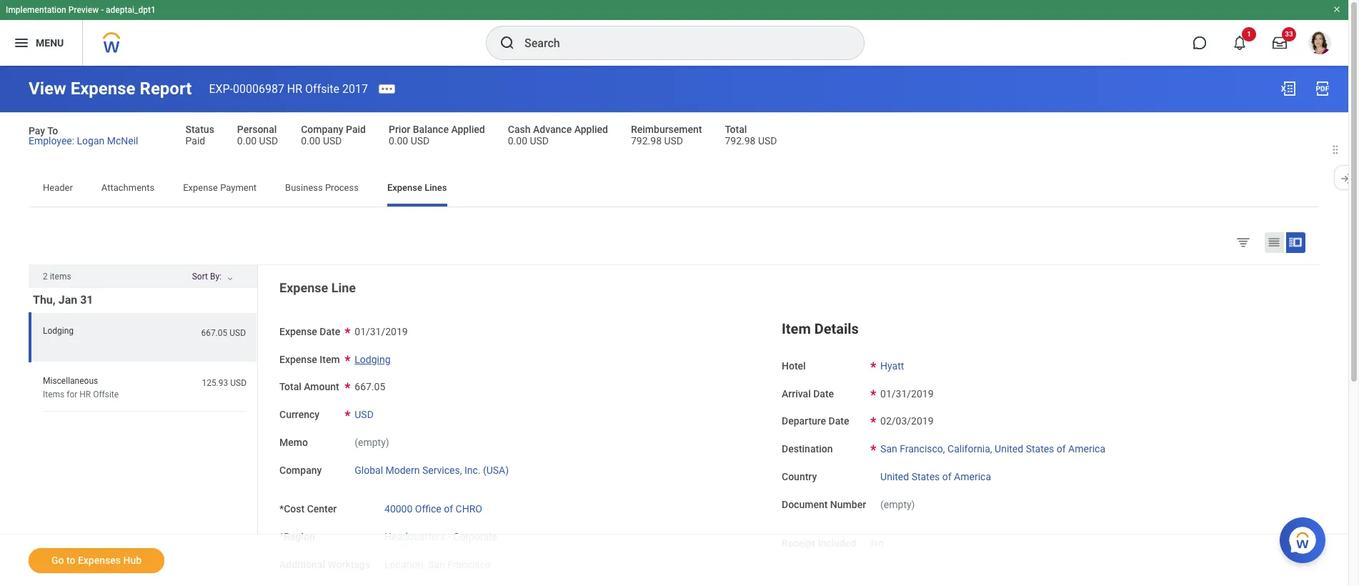 Task type: vqa. For each thing, say whether or not it's contained in the screenshot.
Company
yes



Task type: describe. For each thing, give the bounding box(es) containing it.
tab list inside view expense report main content
[[29, 172, 1320, 206]]

employee: logan mcneil link
[[29, 132, 138, 147]]

(empty) for memo
[[355, 437, 389, 448]]

2017
[[342, 82, 368, 95]]

arrival
[[782, 388, 811, 399]]

sort by: button
[[190, 265, 239, 288]]

country
[[782, 471, 817, 482]]

40000 office of chro link
[[385, 501, 482, 515]]

san inside the item details group
[[881, 443, 898, 455]]

hub
[[123, 555, 142, 566]]

(empty) for document number
[[881, 499, 915, 510]]

2
[[43, 271, 48, 281]]

*region
[[279, 531, 315, 542]]

1 button
[[1224, 27, 1257, 59]]

memo
[[279, 437, 308, 448]]

total for total amount
[[279, 381, 302, 393]]

miscellaneous items for hr offsite
[[43, 376, 119, 400]]

advance
[[533, 124, 572, 135]]

667.05 for 667.05
[[355, 381, 385, 393]]

receipt included
[[782, 538, 857, 549]]

company for company
[[279, 464, 322, 476]]

menu
[[36, 37, 64, 48]]

0 horizontal spatial america
[[954, 471, 991, 482]]

go
[[51, 555, 64, 566]]

125.93
[[202, 378, 228, 388]]

headquarters - corporate link
[[385, 528, 497, 542]]

usd inside total 792.98 usd
[[758, 135, 777, 147]]

option group inside view expense report main content
[[1233, 231, 1317, 256]]

items
[[43, 390, 65, 400]]

0.00 inside cash advance applied 0.00 usd
[[508, 135, 528, 147]]

total amount element
[[355, 373, 385, 394]]

Toggle to List Detail view radio
[[1287, 232, 1306, 253]]

total amount
[[279, 381, 339, 393]]

1 vertical spatial san
[[428, 559, 445, 570]]

francisco,
[[900, 443, 945, 455]]

pay to
[[29, 125, 58, 137]]

arrival date
[[782, 388, 834, 399]]

location:
[[385, 559, 426, 570]]

receipt
[[782, 538, 816, 549]]

implementation
[[6, 5, 66, 15]]

payment
[[220, 182, 257, 193]]

of for 40000 office of chro
[[444, 503, 453, 515]]

preview
[[68, 5, 99, 15]]

united states of america
[[881, 471, 991, 482]]

00006987
[[233, 82, 284, 95]]

paid for status paid
[[185, 135, 205, 147]]

menu banner
[[0, 0, 1349, 66]]

business
[[285, 182, 323, 193]]

0 vertical spatial united
[[995, 443, 1024, 455]]

included
[[818, 538, 857, 549]]

no
[[871, 538, 884, 549]]

departure
[[782, 415, 826, 427]]

employee:
[[29, 135, 74, 147]]

usd inside prior balance applied 0.00 usd
[[411, 135, 430, 147]]

hyatt link
[[881, 357, 904, 371]]

expense line
[[279, 280, 356, 295]]

0 vertical spatial hr
[[287, 82, 302, 95]]

services,
[[422, 464, 462, 476]]

view expense report main content
[[0, 66, 1349, 586]]

balance
[[413, 124, 449, 135]]

global modern services, inc. (usa)
[[355, 464, 509, 476]]

Search Workday  search field
[[525, 27, 835, 59]]

location: san francisco element
[[385, 556, 491, 570]]

additional
[[279, 559, 325, 570]]

sort
[[192, 271, 208, 281]]

personal
[[237, 124, 277, 135]]

additional worktags
[[279, 559, 370, 570]]

by:
[[210, 271, 222, 281]]

usd inside the reimbursement 792.98 usd
[[664, 135, 683, 147]]

miscellaneous
[[43, 376, 98, 386]]

currency
[[279, 409, 320, 420]]

Toggle to Grid view radio
[[1265, 232, 1284, 253]]

arrival date element
[[881, 379, 934, 400]]

headquarters
[[385, 531, 445, 542]]

expense for expense lines
[[387, 182, 422, 193]]

0 horizontal spatial states
[[912, 471, 940, 482]]

exp-00006987 hr offsite 2017 link
[[209, 82, 368, 95]]

1 horizontal spatial offsite
[[305, 82, 340, 95]]

jan
[[58, 293, 77, 306]]

cash advance applied 0.00 usd
[[508, 124, 608, 147]]

employee: logan mcneil
[[29, 135, 138, 147]]

1 horizontal spatial america
[[1069, 443, 1106, 455]]

adeptai_dpt1
[[106, 5, 156, 15]]

0.00 inside company paid 0.00 usd
[[301, 135, 321, 147]]

line
[[331, 280, 356, 295]]

select to filter grid data image
[[1236, 234, 1252, 249]]

view expense report
[[29, 79, 192, 99]]

40000 office of chro
[[385, 503, 482, 515]]

(usa)
[[483, 464, 509, 476]]

receipt included element
[[871, 529, 884, 550]]

2 items
[[43, 271, 71, 281]]

31
[[80, 293, 93, 306]]

date for expense date
[[320, 326, 340, 337]]

792.98 for total
[[725, 135, 756, 147]]

02/03/2019
[[881, 415, 934, 427]]

*cost center
[[279, 503, 337, 515]]

1
[[1247, 30, 1251, 38]]

personal 0.00 usd
[[237, 124, 278, 147]]

sort by:
[[192, 271, 222, 281]]

to
[[47, 125, 58, 137]]

modern
[[386, 464, 420, 476]]

amount
[[304, 381, 339, 393]]

01/31/2019 for expense date
[[355, 326, 408, 337]]

expense for expense payment
[[183, 182, 218, 193]]



Task type: locate. For each thing, give the bounding box(es) containing it.
0 horizontal spatial lodging
[[43, 326, 74, 336]]

thu,
[[33, 293, 56, 306]]

applied right 'balance'
[[451, 124, 485, 135]]

usd inside company paid 0.00 usd
[[323, 135, 342, 147]]

0.00 inside prior balance applied 0.00 usd
[[389, 135, 408, 147]]

option group
[[1233, 231, 1317, 256]]

export to excel image
[[1280, 80, 1297, 97]]

inc.
[[465, 464, 481, 476]]

expense for expense item
[[279, 353, 317, 365]]

date for arrival date
[[814, 388, 834, 399]]

date right departure
[[829, 415, 849, 427]]

0 horizontal spatial paid
[[185, 135, 205, 147]]

1 applied from the left
[[451, 124, 485, 135]]

states right california,
[[1026, 443, 1055, 455]]

company down 2017
[[301, 124, 343, 135]]

destination
[[782, 443, 833, 455]]

- left the corporate
[[448, 531, 451, 542]]

view printable version (pdf) image
[[1314, 80, 1332, 97]]

1 horizontal spatial lodging
[[355, 353, 391, 365]]

for
[[67, 390, 77, 400]]

0 horizontal spatial item
[[320, 353, 340, 365]]

san francisco, california, united states of america link
[[881, 440, 1106, 455]]

1 vertical spatial -
[[448, 531, 451, 542]]

1 vertical spatial hr
[[80, 390, 91, 400]]

0 horizontal spatial united
[[881, 471, 909, 482]]

667.05 inside item list list box
[[201, 328, 227, 338]]

01/31/2019 up departure date element
[[881, 388, 934, 399]]

to
[[66, 555, 75, 566]]

justify image
[[13, 34, 30, 51]]

1 horizontal spatial 792.98
[[725, 135, 756, 147]]

total inside total 792.98 usd
[[725, 124, 747, 135]]

document number
[[782, 499, 866, 510]]

states
[[1026, 443, 1055, 455], [912, 471, 940, 482]]

mcneil
[[107, 135, 138, 147]]

expense item
[[279, 353, 340, 365]]

company inside company paid 0.00 usd
[[301, 124, 343, 135]]

792.98 inside total 792.98 usd
[[725, 135, 756, 147]]

hr inside miscellaneous items for hr offsite
[[80, 390, 91, 400]]

0.00 left 'balance'
[[389, 135, 408, 147]]

(empty) inside the item details group
[[881, 499, 915, 510]]

0.00 left advance
[[508, 135, 528, 147]]

0.00 right "status paid"
[[237, 135, 257, 147]]

*cost
[[279, 503, 305, 515]]

01/31/2019
[[355, 326, 408, 337], [881, 388, 934, 399]]

hr right 00006987
[[287, 82, 302, 95]]

tab list
[[29, 172, 1320, 206]]

1 vertical spatial date
[[814, 388, 834, 399]]

lodging link
[[355, 351, 391, 365]]

expense date
[[279, 326, 340, 337]]

cash
[[508, 124, 531, 135]]

0 horizontal spatial 792.98
[[631, 135, 662, 147]]

1 vertical spatial company
[[279, 464, 322, 476]]

toggle to list detail view image
[[1289, 235, 1303, 249]]

1 vertical spatial america
[[954, 471, 991, 482]]

location: san francisco
[[385, 559, 491, 570]]

expense left the line
[[279, 280, 328, 295]]

1 vertical spatial offsite
[[93, 390, 119, 400]]

united
[[995, 443, 1024, 455], [881, 471, 909, 482]]

1 horizontal spatial 01/31/2019
[[881, 388, 934, 399]]

logan
[[77, 135, 105, 147]]

0 vertical spatial (empty)
[[355, 437, 389, 448]]

0 vertical spatial offsite
[[305, 82, 340, 95]]

3 0.00 from the left
[[389, 135, 408, 147]]

process
[[325, 182, 359, 193]]

company for company paid 0.00 usd
[[301, 124, 343, 135]]

(empty)
[[355, 437, 389, 448], [881, 499, 915, 510]]

offsite inside miscellaneous items for hr offsite
[[93, 390, 119, 400]]

prior balance applied 0.00 usd
[[389, 124, 485, 147]]

1 horizontal spatial 667.05
[[355, 381, 385, 393]]

chro
[[456, 503, 482, 515]]

expense payment
[[183, 182, 257, 193]]

- right preview on the top left of page
[[101, 5, 104, 15]]

item inside group
[[782, 320, 811, 337]]

1 horizontal spatial united
[[995, 443, 1024, 455]]

expense
[[71, 79, 136, 99], [183, 182, 218, 193], [387, 182, 422, 193], [279, 280, 328, 295], [279, 326, 317, 337], [279, 353, 317, 365]]

worktags
[[328, 559, 370, 570]]

0 vertical spatial item
[[782, 320, 811, 337]]

01/31/2019 up "lodging" 'link'
[[355, 326, 408, 337]]

date for departure date
[[829, 415, 849, 427]]

reimbursement 792.98 usd
[[631, 124, 702, 147]]

1 horizontal spatial hr
[[287, 82, 302, 95]]

status
[[185, 124, 214, 135]]

0 vertical spatial total
[[725, 124, 747, 135]]

2 0.00 from the left
[[301, 135, 321, 147]]

applied inside cash advance applied 0.00 usd
[[574, 124, 608, 135]]

2 vertical spatial of
[[444, 503, 453, 515]]

1 vertical spatial 01/31/2019
[[881, 388, 934, 399]]

lodging
[[43, 326, 74, 336], [355, 353, 391, 365]]

inbox large image
[[1273, 36, 1287, 50]]

item details group
[[782, 317, 1270, 512]]

total 792.98 usd
[[725, 124, 777, 147]]

0 horizontal spatial san
[[428, 559, 445, 570]]

paid for company paid 0.00 usd
[[346, 124, 366, 135]]

menu button
[[0, 20, 82, 66]]

1 vertical spatial of
[[943, 471, 952, 482]]

usd link
[[355, 406, 374, 420]]

33
[[1285, 30, 1294, 38]]

item
[[782, 320, 811, 337], [320, 353, 340, 365]]

expense up logan
[[71, 79, 136, 99]]

01/31/2019 for arrival date
[[881, 388, 934, 399]]

expense for expense date
[[279, 326, 317, 337]]

chevron down image
[[222, 276, 239, 286]]

0 horizontal spatial applied
[[451, 124, 485, 135]]

company
[[301, 124, 343, 135], [279, 464, 322, 476]]

0 vertical spatial san
[[881, 443, 898, 455]]

number
[[830, 499, 866, 510]]

notifications large image
[[1233, 36, 1247, 50]]

go to expenses hub
[[51, 555, 142, 566]]

date
[[320, 326, 340, 337], [814, 388, 834, 399], [829, 415, 849, 427]]

1 horizontal spatial (empty)
[[881, 499, 915, 510]]

go to expenses hub button
[[29, 548, 164, 573]]

departure date
[[782, 415, 849, 427]]

1 horizontal spatial paid
[[346, 124, 366, 135]]

document
[[782, 499, 828, 510]]

united right california,
[[995, 443, 1024, 455]]

- inside menu banner
[[101, 5, 104, 15]]

1 vertical spatial item
[[320, 353, 340, 365]]

usd inside cash advance applied 0.00 usd
[[530, 135, 549, 147]]

thu, jan 31
[[33, 293, 93, 306]]

0 horizontal spatial total
[[279, 381, 302, 393]]

corporate
[[453, 531, 497, 542]]

(empty) up global
[[355, 437, 389, 448]]

united states of america link
[[881, 468, 991, 482]]

0 horizontal spatial offsite
[[93, 390, 119, 400]]

tab list containing header
[[29, 172, 1320, 206]]

0 vertical spatial of
[[1057, 443, 1066, 455]]

item up amount
[[320, 353, 340, 365]]

francisco
[[448, 559, 491, 570]]

lodging down thu, jan 31
[[43, 326, 74, 336]]

profile logan mcneil image
[[1309, 31, 1332, 57]]

0 vertical spatial -
[[101, 5, 104, 15]]

close environment banner image
[[1333, 5, 1342, 14]]

2 792.98 from the left
[[725, 135, 756, 147]]

company down memo
[[279, 464, 322, 476]]

0 vertical spatial company
[[301, 124, 343, 135]]

0.00 up business
[[301, 135, 321, 147]]

item details button
[[782, 320, 859, 337]]

hotel
[[782, 360, 806, 371]]

states down francisco,
[[912, 471, 940, 482]]

(empty) up the receipt included element
[[881, 499, 915, 510]]

offsite left 2017
[[305, 82, 340, 95]]

usd
[[259, 135, 278, 147], [323, 135, 342, 147], [411, 135, 430, 147], [530, 135, 549, 147], [664, 135, 683, 147], [758, 135, 777, 147], [230, 328, 246, 338], [230, 378, 247, 388], [355, 409, 374, 420]]

667.05 up usd 'link'
[[355, 381, 385, 393]]

expense for expense line
[[279, 280, 328, 295]]

offsite
[[305, 82, 340, 95], [93, 390, 119, 400]]

4 0.00 from the left
[[508, 135, 528, 147]]

667.05 up 125.93
[[201, 328, 227, 338]]

expense up the expense item
[[279, 326, 317, 337]]

792.98 inside the reimbursement 792.98 usd
[[631, 135, 662, 147]]

lodging inside item list list box
[[43, 326, 74, 336]]

details
[[815, 320, 859, 337]]

san francisco, california, united states of america
[[881, 443, 1106, 455]]

united down francisco,
[[881, 471, 909, 482]]

america
[[1069, 443, 1106, 455], [954, 471, 991, 482]]

1 vertical spatial lodging
[[355, 353, 391, 365]]

- inside headquarters - corporate link
[[448, 531, 451, 542]]

prior
[[389, 124, 410, 135]]

expense left the payment
[[183, 182, 218, 193]]

of for united states of america
[[943, 471, 952, 482]]

0 horizontal spatial -
[[101, 5, 104, 15]]

1 horizontal spatial total
[[725, 124, 747, 135]]

0 horizontal spatial of
[[444, 503, 453, 515]]

paid inside company paid 0.00 usd
[[346, 124, 366, 135]]

1 0.00 from the left
[[237, 135, 257, 147]]

0.00 inside personal 0.00 usd
[[237, 135, 257, 147]]

paid down 2017
[[346, 124, 366, 135]]

33 button
[[1264, 27, 1297, 59]]

total up currency
[[279, 381, 302, 393]]

0 vertical spatial date
[[320, 326, 340, 337]]

1 horizontal spatial item
[[782, 320, 811, 337]]

items
[[50, 271, 71, 281]]

office
[[415, 503, 442, 515]]

total right reimbursement
[[725, 124, 747, 135]]

san down headquarters - corporate
[[428, 559, 445, 570]]

item list list box
[[29, 288, 257, 412]]

1 horizontal spatial -
[[448, 531, 451, 542]]

offsite right for
[[93, 390, 119, 400]]

1 vertical spatial total
[[279, 381, 302, 393]]

0 vertical spatial states
[[1026, 443, 1055, 455]]

departure date element
[[881, 407, 934, 428]]

applied for prior balance applied
[[451, 124, 485, 135]]

paid
[[346, 124, 366, 135], [185, 135, 205, 147]]

expenses
[[78, 555, 121, 566]]

header
[[43, 182, 73, 193]]

search image
[[499, 34, 516, 51]]

expense date element
[[355, 317, 408, 338]]

-
[[101, 5, 104, 15], [448, 531, 451, 542]]

status paid
[[185, 124, 214, 147]]

arrow down image
[[239, 273, 256, 282]]

1 792.98 from the left
[[631, 135, 662, 147]]

40000
[[385, 503, 413, 515]]

667.05 for 667.05 usd
[[201, 328, 227, 338]]

expense left lines
[[387, 182, 422, 193]]

1 horizontal spatial states
[[1026, 443, 1055, 455]]

0 vertical spatial 667.05
[[201, 328, 227, 338]]

usd inside personal 0.00 usd
[[259, 135, 278, 147]]

paid inside "status paid"
[[185, 135, 205, 147]]

hr right for
[[80, 390, 91, 400]]

date right arrival
[[814, 388, 834, 399]]

1 horizontal spatial applied
[[574, 124, 608, 135]]

lodging up total amount element
[[355, 353, 391, 365]]

0 vertical spatial america
[[1069, 443, 1106, 455]]

san down 02/03/2019 on the bottom
[[881, 443, 898, 455]]

1 horizontal spatial san
[[881, 443, 898, 455]]

item details
[[782, 320, 859, 337]]

1 vertical spatial (empty)
[[881, 499, 915, 510]]

exp-
[[209, 82, 233, 95]]

1 vertical spatial states
[[912, 471, 940, 482]]

667.05 usd
[[201, 328, 246, 338]]

0.00
[[237, 135, 257, 147], [301, 135, 321, 147], [389, 135, 408, 147], [508, 135, 528, 147]]

item up hotel
[[782, 320, 811, 337]]

expense lines
[[387, 182, 447, 193]]

1 vertical spatial 667.05
[[355, 381, 385, 393]]

01/31/2019 inside the item details group
[[881, 388, 934, 399]]

1 vertical spatial united
[[881, 471, 909, 482]]

0 horizontal spatial (empty)
[[355, 437, 389, 448]]

paid up expense payment
[[185, 135, 205, 147]]

2 vertical spatial date
[[829, 415, 849, 427]]

hyatt
[[881, 360, 904, 371]]

2 applied from the left
[[574, 124, 608, 135]]

0 vertical spatial lodging
[[43, 326, 74, 336]]

lines
[[425, 182, 447, 193]]

1 horizontal spatial of
[[943, 471, 952, 482]]

0 horizontal spatial hr
[[80, 390, 91, 400]]

0 vertical spatial 01/31/2019
[[355, 326, 408, 337]]

san
[[881, 443, 898, 455], [428, 559, 445, 570]]

applied inside prior balance applied 0.00 usd
[[451, 124, 485, 135]]

applied for cash advance applied
[[574, 124, 608, 135]]

date up the expense item
[[320, 326, 340, 337]]

expense up the total amount
[[279, 353, 317, 365]]

applied right advance
[[574, 124, 608, 135]]

792.98 for reimbursement
[[631, 135, 662, 147]]

2 horizontal spatial of
[[1057, 443, 1066, 455]]

thu, jan 31 region
[[29, 265, 258, 586]]

0 horizontal spatial 01/31/2019
[[355, 326, 408, 337]]

0 horizontal spatial 667.05
[[201, 328, 227, 338]]

total for total 792.98 usd
[[725, 124, 747, 135]]

toggle to grid view image
[[1267, 235, 1282, 249]]

attachments
[[101, 182, 154, 193]]



